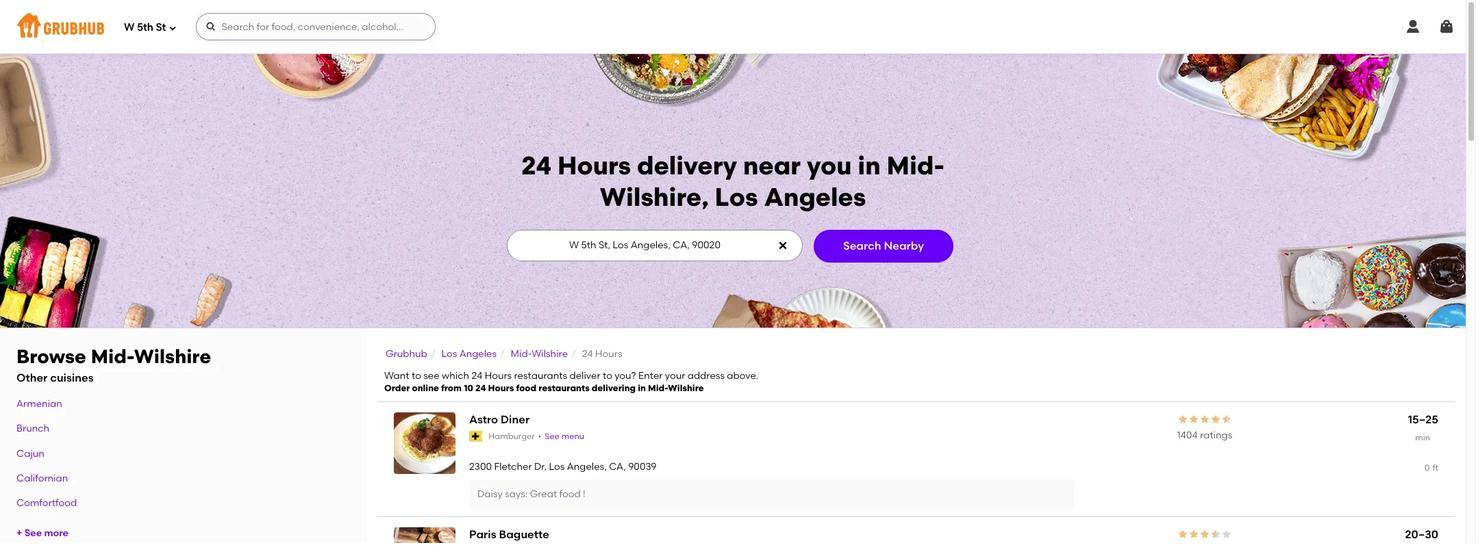 Task type: locate. For each thing, give the bounding box(es) containing it.
1 horizontal spatial to
[[603, 371, 612, 382]]

grubhub
[[386, 348, 427, 360]]

1 horizontal spatial in
[[858, 151, 881, 181]]

1 vertical spatial see
[[24, 528, 42, 540]]

browse
[[16, 345, 86, 368]]

daisy says: great food !
[[477, 489, 585, 501]]

great
[[530, 489, 557, 501]]

ft
[[1433, 463, 1438, 473]]

astro diner delivery image
[[394, 413, 455, 475]]

1 horizontal spatial food
[[559, 489, 581, 501]]

see menu link
[[545, 431, 584, 443]]

0 vertical spatial los
[[715, 182, 758, 212]]

restaurants down the mid-wilshire
[[514, 371, 567, 382]]

you
[[807, 151, 852, 181]]

los angeles link
[[441, 348, 497, 360]]

24 inside 24 hours delivery near you in mid- wilshire, los angeles
[[521, 151, 551, 181]]

cajun link
[[16, 448, 44, 460]]

w 5th st
[[124, 21, 166, 33]]

0
[[1425, 463, 1430, 473]]

1 vertical spatial svg image
[[777, 240, 788, 251]]

near
[[743, 151, 801, 181]]

angeles,
[[567, 461, 607, 473]]

0 horizontal spatial svg image
[[169, 24, 177, 32]]

paris baguette
[[469, 529, 549, 542]]

hamburger • see menu
[[489, 432, 584, 441]]

2300 fletcher dr, los angeles, ca, 90039
[[469, 461, 656, 473]]

other cuisines
[[16, 372, 94, 385]]

los right dr,
[[549, 461, 565, 473]]

0 vertical spatial angeles
[[764, 182, 866, 212]]

los
[[715, 182, 758, 212], [441, 348, 457, 360], [549, 461, 565, 473]]

hours up wilshire,
[[558, 151, 631, 181]]

your
[[665, 371, 685, 382]]

0 horizontal spatial see
[[24, 528, 42, 540]]

food
[[516, 384, 536, 394], [559, 489, 581, 501]]

you?
[[615, 371, 636, 382]]

nearby
[[884, 239, 924, 253]]

1 horizontal spatial los
[[549, 461, 565, 473]]

1 vertical spatial los
[[441, 348, 457, 360]]

0 ft
[[1425, 463, 1438, 473]]

search nearby button
[[814, 230, 953, 263]]

mid-wilshire link
[[511, 348, 568, 360]]

5th
[[137, 21, 153, 33]]

to left see
[[412, 371, 421, 382]]

other
[[16, 372, 47, 385]]

food up diner
[[516, 384, 536, 394]]

online
[[412, 384, 439, 394]]

cuisines
[[50, 372, 94, 385]]

brunch link
[[16, 424, 49, 435]]

daisy
[[477, 489, 503, 501]]

paris baguette delivery image
[[394, 528, 455, 544]]

delivery
[[637, 151, 737, 181]]

0 horizontal spatial in
[[638, 384, 646, 394]]

+
[[16, 528, 22, 540]]

food left !
[[559, 489, 581, 501]]

0 vertical spatial in
[[858, 151, 881, 181]]

svg image
[[1405, 18, 1421, 35], [1438, 18, 1455, 35], [206, 21, 217, 32]]

angeles down you
[[764, 182, 866, 212]]

angeles inside 24 hours delivery near you in mid- wilshire, los angeles
[[764, 182, 866, 212]]

min
[[1415, 433, 1430, 443]]

los up which
[[441, 348, 457, 360]]

1 horizontal spatial angeles
[[764, 182, 866, 212]]

st
[[156, 21, 166, 33]]

hours
[[558, 151, 631, 181], [595, 348, 622, 360], [485, 371, 512, 382], [488, 384, 514, 394]]

delivering
[[592, 384, 636, 394]]

astro diner link
[[469, 413, 909, 428]]

0 vertical spatial svg image
[[169, 24, 177, 32]]

dr,
[[534, 461, 547, 473]]

restaurants
[[514, 371, 567, 382], [539, 384, 590, 394]]

2 horizontal spatial wilshire
[[668, 384, 704, 394]]

comfortfood
[[16, 498, 77, 510]]

to
[[412, 371, 421, 382], [603, 371, 612, 382]]

wilshire,
[[600, 182, 709, 212]]

los inside 24 hours delivery near you in mid- wilshire, los angeles
[[715, 182, 758, 212]]

in right you
[[858, 151, 881, 181]]

1 to from the left
[[412, 371, 421, 382]]

mid-
[[887, 151, 945, 181], [91, 345, 134, 368], [511, 348, 532, 360], [648, 384, 668, 394]]

0 vertical spatial see
[[545, 432, 560, 441]]

Search Address search field
[[507, 231, 801, 261]]

want to see which 24 hours restaurants deliver to you? enter your address above. order online from 10 24 hours food restaurants delivering in mid-wilshire
[[384, 371, 758, 394]]

star icon image
[[1177, 414, 1188, 425], [1188, 414, 1199, 425], [1199, 414, 1210, 425], [1210, 414, 1221, 425], [1221, 414, 1232, 425], [1221, 414, 1232, 425], [1177, 530, 1188, 541], [1188, 530, 1199, 541], [1199, 530, 1210, 541], [1210, 530, 1221, 541], [1210, 530, 1221, 541], [1221, 530, 1232, 541]]

hours inside 24 hours delivery near you in mid- wilshire, los angeles
[[558, 151, 631, 181]]

1 vertical spatial in
[[638, 384, 646, 394]]

see
[[545, 432, 560, 441], [24, 528, 42, 540]]

want
[[384, 371, 409, 382]]

in inside want to see which 24 hours restaurants deliver to you? enter your address above. order online from 10 24 hours food restaurants delivering in mid-wilshire
[[638, 384, 646, 394]]

see right the +
[[24, 528, 42, 540]]

2 horizontal spatial los
[[715, 182, 758, 212]]

svg image inside main navigation navigation
[[169, 24, 177, 32]]

svg image
[[169, 24, 177, 32], [777, 240, 788, 251]]

angeles
[[764, 182, 866, 212], [459, 348, 497, 360]]

los angeles
[[441, 348, 497, 360]]

•
[[538, 432, 541, 441]]

15–25 min
[[1408, 414, 1438, 443]]

see right •
[[545, 432, 560, 441]]

ratings
[[1200, 430, 1232, 442]]

0 horizontal spatial to
[[412, 371, 421, 382]]

above.
[[727, 371, 758, 382]]

0 horizontal spatial food
[[516, 384, 536, 394]]

0 vertical spatial restaurants
[[514, 371, 567, 382]]

0 horizontal spatial angeles
[[459, 348, 497, 360]]

armenian
[[16, 399, 62, 410]]

1 horizontal spatial see
[[545, 432, 560, 441]]

fletcher
[[494, 461, 532, 473]]

wilshire
[[134, 345, 211, 368], [532, 348, 568, 360], [668, 384, 704, 394]]

1 vertical spatial angeles
[[459, 348, 497, 360]]

+ see more button
[[16, 522, 68, 544]]

90039
[[628, 461, 656, 473]]

los down near at the right of the page
[[715, 182, 758, 212]]

2300
[[469, 461, 492, 473]]

cajun
[[16, 448, 44, 460]]

restaurants down deliver
[[539, 384, 590, 394]]

angeles up which
[[459, 348, 497, 360]]

in down the enter
[[638, 384, 646, 394]]

main navigation navigation
[[0, 0, 1466, 53]]

0 vertical spatial food
[[516, 384, 536, 394]]

10
[[464, 384, 473, 394]]

1 vertical spatial restaurants
[[539, 384, 590, 394]]

24
[[521, 151, 551, 181], [582, 348, 593, 360], [472, 371, 482, 382], [475, 384, 486, 394]]

in
[[858, 151, 881, 181], [638, 384, 646, 394]]

to up delivering
[[603, 371, 612, 382]]



Task type: vqa. For each thing, say whether or not it's contained in the screenshot.
leftmost See
yes



Task type: describe. For each thing, give the bounding box(es) containing it.
1 horizontal spatial svg image
[[1405, 18, 1421, 35]]

1 horizontal spatial svg image
[[777, 240, 788, 251]]

in inside 24 hours delivery near you in mid- wilshire, los angeles
[[858, 151, 881, 181]]

20–30
[[1405, 529, 1438, 542]]

californian link
[[16, 473, 68, 485]]

which
[[442, 371, 469, 382]]

0 horizontal spatial los
[[441, 348, 457, 360]]

wilshire inside want to see which 24 hours restaurants deliver to you? enter your address above. order online from 10 24 hours food restaurants delivering in mid-wilshire
[[668, 384, 704, 394]]

hours up you?
[[595, 348, 622, 360]]

24 hours delivery near you in mid- wilshire, los angeles
[[521, 151, 945, 212]]

!
[[583, 489, 585, 501]]

order
[[384, 384, 410, 394]]

1 horizontal spatial wilshire
[[532, 348, 568, 360]]

comfortfood link
[[16, 498, 77, 510]]

subscription pass image
[[469, 432, 483, 443]]

diner
[[501, 414, 530, 427]]

brunch
[[16, 424, 49, 435]]

grubhub link
[[386, 348, 427, 360]]

armenian link
[[16, 399, 62, 410]]

address
[[687, 371, 725, 382]]

2 horizontal spatial svg image
[[1438, 18, 1455, 35]]

hours down los angeles
[[485, 371, 512, 382]]

astro
[[469, 414, 498, 427]]

15–25
[[1408, 414, 1438, 427]]

browse hero image
[[0, 53, 1466, 328]]

w
[[124, 21, 134, 33]]

food inside want to see which 24 hours restaurants deliver to you? enter your address above. order online from 10 24 hours food restaurants delivering in mid-wilshire
[[516, 384, 536, 394]]

1404
[[1177, 430, 1198, 442]]

californian
[[16, 473, 68, 485]]

says:
[[505, 489, 528, 501]]

hours up the astro diner
[[488, 384, 514, 394]]

2 vertical spatial los
[[549, 461, 565, 473]]

from
[[441, 384, 462, 394]]

2 to from the left
[[603, 371, 612, 382]]

see inside + see more button
[[24, 528, 42, 540]]

ca,
[[609, 461, 626, 473]]

deliver
[[570, 371, 600, 382]]

baguette
[[499, 529, 549, 542]]

see
[[423, 371, 440, 382]]

paris
[[469, 529, 496, 542]]

menu
[[561, 432, 584, 441]]

search
[[843, 239, 881, 253]]

enter
[[638, 371, 663, 382]]

mid-wilshire
[[511, 348, 568, 360]]

0 horizontal spatial svg image
[[206, 21, 217, 32]]

search nearby
[[843, 239, 924, 253]]

mid- inside 24 hours delivery near you in mid- wilshire, los angeles
[[887, 151, 945, 181]]

1 vertical spatial food
[[559, 489, 581, 501]]

paris baguette link
[[469, 528, 909, 544]]

hamburger
[[489, 432, 535, 441]]

browse mid-wilshire
[[16, 345, 211, 368]]

mid- inside want to see which 24 hours restaurants deliver to you? enter your address above. order online from 10 24 hours food restaurants delivering in mid-wilshire
[[648, 384, 668, 394]]

more
[[44, 528, 68, 540]]

0 horizontal spatial wilshire
[[134, 345, 211, 368]]

+ see more
[[16, 528, 68, 540]]

24 hours
[[582, 348, 622, 360]]

Search for food, convenience, alcohol... search field
[[196, 13, 436, 40]]

astro diner
[[469, 414, 530, 427]]

1404 ratings
[[1177, 430, 1232, 442]]



